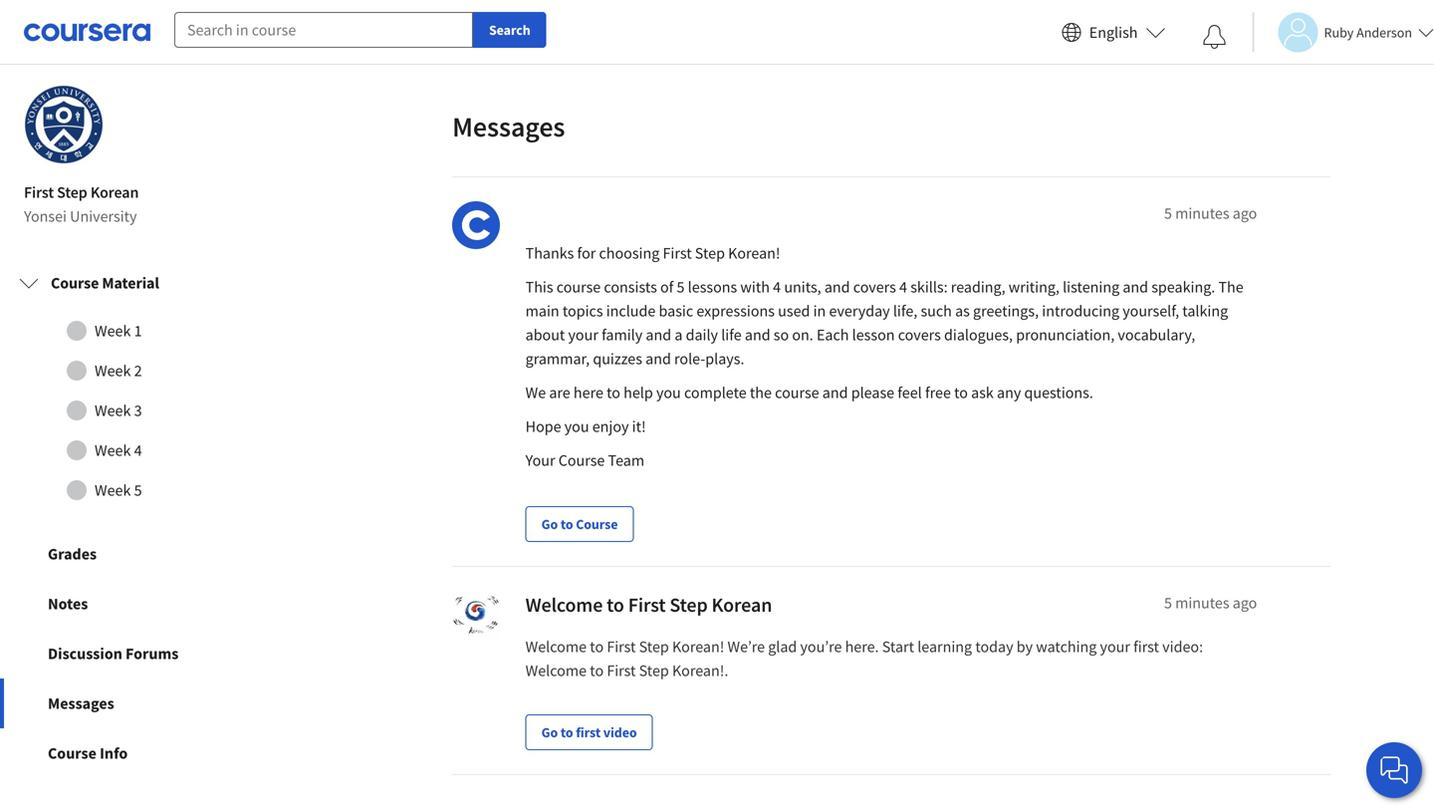 Task type: locate. For each thing, give the bounding box(es) containing it.
korean!
[[729, 243, 781, 263], [673, 637, 725, 657]]

step left korean!.
[[639, 661, 669, 681]]

complete
[[684, 383, 747, 403]]

1 vertical spatial go
[[542, 723, 558, 741]]

5 minutes ago up video:
[[1165, 593, 1258, 613]]

yonsei university image
[[24, 85, 104, 164]]

4 up life, on the top of the page
[[900, 277, 908, 297]]

1 horizontal spatial covers
[[898, 325, 941, 345]]

2 5 minutes ago from the top
[[1165, 593, 1258, 613]]

go inside go to first video link
[[542, 723, 558, 741]]

quizzes
[[593, 349, 643, 369]]

week left 1
[[95, 321, 131, 341]]

in
[[814, 301, 826, 321]]

1 horizontal spatial 4
[[773, 277, 781, 297]]

5 right 'of'
[[677, 277, 685, 297]]

0 vertical spatial 5 minutes ago
[[1165, 203, 1258, 223]]

1 week from the top
[[95, 321, 131, 341]]

course down hope you enjoy it!
[[559, 450, 605, 470]]

1 vertical spatial welcome
[[526, 637, 587, 657]]

covers down life, on the top of the page
[[898, 325, 941, 345]]

of
[[661, 277, 674, 297]]

go
[[542, 515, 558, 533], [542, 723, 558, 741]]

0 vertical spatial course
[[557, 277, 601, 297]]

plays.
[[706, 349, 745, 369]]

week inside 'link'
[[95, 440, 131, 460]]

0 horizontal spatial covers
[[854, 277, 897, 297]]

discussion
[[48, 644, 122, 664]]

course left info
[[48, 743, 97, 763]]

2 week from the top
[[95, 361, 131, 381]]

0 vertical spatial korean
[[91, 182, 139, 202]]

hope you enjoy it!
[[526, 417, 646, 436]]

messages down search
[[453, 109, 565, 144]]

week down week 4
[[95, 480, 131, 500]]

course left material in the top left of the page
[[51, 273, 99, 293]]

1 ago from the top
[[1233, 203, 1258, 223]]

1 horizontal spatial messages
[[453, 109, 565, 144]]

pronunciation,
[[1017, 325, 1115, 345]]

0 horizontal spatial course
[[557, 277, 601, 297]]

4 down 3 on the left of page
[[134, 440, 142, 460]]

questions.
[[1025, 383, 1094, 403]]

0 vertical spatial your
[[568, 325, 599, 345]]

lesson
[[853, 325, 895, 345]]

5 up video:
[[1165, 593, 1173, 613]]

minutes up speaking.
[[1176, 203, 1230, 223]]

go down your
[[542, 515, 558, 533]]

week for week 5
[[95, 480, 131, 500]]

0 vertical spatial minutes
[[1176, 203, 1230, 223]]

show notifications image
[[1203, 25, 1227, 49]]

week for week 1
[[95, 321, 131, 341]]

0 horizontal spatial first
[[576, 723, 601, 741]]

0 horizontal spatial you
[[565, 417, 589, 436]]

include
[[607, 301, 656, 321]]

you right hope
[[565, 417, 589, 436]]

2 go from the top
[[542, 723, 558, 741]]

to down go to course link
[[607, 592, 625, 617]]

1 horizontal spatial korean!
[[729, 243, 781, 263]]

go left the video
[[542, 723, 558, 741]]

lessons
[[688, 277, 738, 297]]

your inside welcome to first step korean! we're glad you're here. start learning today by watching your first video: welcome to first step korean!.
[[1101, 637, 1131, 657]]

your down topics at the left top
[[568, 325, 599, 345]]

1 vertical spatial ago
[[1233, 593, 1258, 613]]

1 vertical spatial covers
[[898, 325, 941, 345]]

korean inside first step korean yonsei university
[[91, 182, 139, 202]]

to left help
[[607, 383, 621, 403]]

course right the
[[775, 383, 820, 403]]

korean up we're
[[712, 592, 772, 617]]

search
[[489, 21, 531, 39]]

1 vertical spatial korean
[[712, 592, 772, 617]]

minutes up video:
[[1176, 593, 1230, 613]]

week 5 link
[[19, 470, 268, 510]]

course
[[51, 273, 99, 293], [559, 450, 605, 470], [576, 515, 618, 533], [48, 743, 97, 763]]

writing,
[[1009, 277, 1060, 297]]

5 up speaking.
[[1165, 203, 1173, 223]]

and left role-
[[646, 349, 671, 369]]

0 vertical spatial welcome
[[526, 592, 603, 617]]

1 horizontal spatial you
[[657, 383, 681, 403]]

messages
[[453, 109, 565, 144], [48, 694, 114, 713]]

Search in course text field
[[174, 12, 473, 48]]

1 horizontal spatial first
[[1134, 637, 1160, 657]]

3
[[134, 401, 142, 421]]

0 vertical spatial korean!
[[729, 243, 781, 263]]

you
[[657, 383, 681, 403], [565, 417, 589, 436]]

5 down week 4 'link'
[[134, 480, 142, 500]]

step up korean!.
[[670, 592, 708, 617]]

family
[[602, 325, 643, 345]]

5 week from the top
[[95, 480, 131, 500]]

week for week 3
[[95, 401, 131, 421]]

and left please
[[823, 383, 848, 403]]

any
[[997, 383, 1022, 403]]

watching
[[1036, 637, 1097, 657]]

for
[[577, 243, 596, 263]]

1 vertical spatial your
[[1101, 637, 1131, 657]]

we
[[526, 383, 546, 403]]

korean! up with
[[729, 243, 781, 263]]

welcome for welcome to first step korean
[[526, 592, 603, 617]]

first inside welcome to first step korean! we're glad you're here. start learning today by watching your first video: welcome to first step korean!.
[[1134, 637, 1160, 657]]

0 horizontal spatial your
[[568, 325, 599, 345]]

you right help
[[657, 383, 681, 403]]

go inside go to course link
[[542, 515, 558, 533]]

1 vertical spatial first
[[576, 723, 601, 741]]

1 go from the top
[[542, 515, 558, 533]]

0 horizontal spatial messages
[[48, 694, 114, 713]]

messages link
[[0, 679, 287, 728]]

welcome
[[526, 592, 603, 617], [526, 637, 587, 657], [526, 661, 587, 681]]

course inside this course consists of 5 lessons with 4 units, and covers 4 skills: reading, writing, listening and speaking. the main topics include basic expressions used in everyday life, such as greetings, introducing yourself, talking about your family and a daily life and so on. each lesson covers dialogues, pronunciation, vocabulary, grammar, quizzes and role-plays.
[[557, 277, 601, 297]]

to left the ask
[[955, 383, 968, 403]]

first
[[1134, 637, 1160, 657], [576, 723, 601, 741]]

4 week from the top
[[95, 440, 131, 460]]

0 horizontal spatial korean!
[[673, 637, 725, 657]]

step up yonsei
[[57, 182, 87, 202]]

1 vertical spatial korean!
[[673, 637, 725, 657]]

korean! up korean!.
[[673, 637, 725, 657]]

1 horizontal spatial course
[[775, 383, 820, 403]]

0 vertical spatial go
[[542, 515, 558, 533]]

reading,
[[951, 277, 1006, 297]]

course up topics at the left top
[[557, 277, 601, 297]]

you're
[[801, 637, 842, 657]]

week up week 5
[[95, 440, 131, 460]]

welcome to first step korean
[[526, 592, 772, 617]]

0 vertical spatial ago
[[1233, 203, 1258, 223]]

and
[[825, 277, 850, 297], [1123, 277, 1149, 297], [646, 325, 672, 345], [745, 325, 771, 345], [646, 349, 671, 369], [823, 383, 848, 403]]

course material button
[[3, 255, 284, 311]]

0 vertical spatial covers
[[854, 277, 897, 297]]

to down 'your course team'
[[561, 515, 573, 533]]

2 vertical spatial welcome
[[526, 661, 587, 681]]

week 4 link
[[19, 430, 268, 470]]

2 horizontal spatial 4
[[900, 277, 908, 297]]

your right the watching at the bottom of the page
[[1101, 637, 1131, 657]]

on.
[[792, 325, 814, 345]]

by
[[1017, 637, 1033, 657]]

course
[[557, 277, 601, 297], [775, 383, 820, 403]]

messages down discussion
[[48, 694, 114, 713]]

talking
[[1183, 301, 1229, 321]]

3 week from the top
[[95, 401, 131, 421]]

everyday
[[829, 301, 890, 321]]

covers up "everyday"
[[854, 277, 897, 297]]

week 2
[[95, 361, 142, 381]]

first
[[24, 182, 54, 202], [663, 243, 692, 263], [628, 592, 666, 617], [607, 637, 636, 657], [607, 661, 636, 681]]

1 horizontal spatial korean
[[712, 592, 772, 617]]

so
[[774, 325, 789, 345]]

minutes
[[1176, 203, 1230, 223], [1176, 593, 1230, 613]]

to down the welcome to first step korean
[[590, 637, 604, 657]]

it!
[[632, 417, 646, 436]]

basic
[[659, 301, 694, 321]]

go to course
[[542, 515, 618, 533]]

learning
[[918, 637, 973, 657]]

1
[[134, 321, 142, 341]]

first inside first step korean yonsei university
[[24, 182, 54, 202]]

info
[[100, 743, 128, 763]]

to up go to first video
[[590, 661, 604, 681]]

2 welcome from the top
[[526, 637, 587, 657]]

korean up the university
[[91, 182, 139, 202]]

0 vertical spatial messages
[[453, 109, 565, 144]]

4 right with
[[773, 277, 781, 297]]

0 horizontal spatial korean
[[91, 182, 139, 202]]

skills:
[[911, 277, 948, 297]]

grades
[[48, 544, 97, 564]]

chat with us image
[[1379, 754, 1411, 786]]

course inside dropdown button
[[51, 273, 99, 293]]

first left the video
[[576, 723, 601, 741]]

hope
[[526, 417, 562, 436]]

5 minutes ago up "the"
[[1165, 203, 1258, 223]]

week left 3 on the left of page
[[95, 401, 131, 421]]

week 3 link
[[19, 391, 268, 430]]

we're
[[728, 637, 765, 657]]

0 vertical spatial you
[[657, 383, 681, 403]]

week left 2 at top
[[95, 361, 131, 381]]

1 vertical spatial 5 minutes ago
[[1165, 593, 1258, 613]]

discussion forums link
[[0, 629, 287, 679]]

course down 'your course team'
[[576, 515, 618, 533]]

go for go to course
[[542, 515, 558, 533]]

vocabulary,
[[1118, 325, 1196, 345]]

0 horizontal spatial 4
[[134, 440, 142, 460]]

week for week 2
[[95, 361, 131, 381]]

5
[[1165, 203, 1173, 223], [677, 277, 685, 297], [134, 480, 142, 500], [1165, 593, 1173, 613]]

1 vertical spatial minutes
[[1176, 593, 1230, 613]]

your
[[568, 325, 599, 345], [1101, 637, 1131, 657]]

0 vertical spatial first
[[1134, 637, 1160, 657]]

first left video:
[[1134, 637, 1160, 657]]

main
[[526, 301, 560, 321]]

to
[[607, 383, 621, 403], [955, 383, 968, 403], [561, 515, 573, 533], [607, 592, 625, 617], [590, 637, 604, 657], [590, 661, 604, 681], [561, 723, 573, 741]]

1 horizontal spatial your
[[1101, 637, 1131, 657]]

1 vertical spatial messages
[[48, 694, 114, 713]]

to left the video
[[561, 723, 573, 741]]

1 welcome from the top
[[526, 592, 603, 617]]

we are here to help you complete the course and please feel free to ask any questions.
[[526, 383, 1094, 403]]

5 minutes ago
[[1165, 203, 1258, 223], [1165, 593, 1258, 613]]



Task type: vqa. For each thing, say whether or not it's contained in the screenshot.
English button
yes



Task type: describe. For each thing, give the bounding box(es) containing it.
please
[[852, 383, 895, 403]]

help center image
[[1383, 758, 1407, 782]]

grammar,
[[526, 349, 590, 369]]

2 ago from the top
[[1233, 593, 1258, 613]]

week 2 link
[[19, 351, 268, 391]]

go to course link
[[526, 506, 634, 542]]

course material
[[51, 273, 159, 293]]

enjoy
[[593, 417, 629, 436]]

and left a in the left top of the page
[[646, 325, 672, 345]]

thanks for choosing first step korean!
[[526, 243, 781, 263]]

the
[[750, 383, 772, 403]]

3 welcome from the top
[[526, 661, 587, 681]]

2 minutes from the top
[[1176, 593, 1230, 613]]

the
[[1219, 277, 1244, 297]]

thanks
[[526, 243, 574, 263]]

units,
[[784, 277, 822, 297]]

week 1 link
[[19, 311, 268, 351]]

forums
[[126, 644, 179, 664]]

week 5
[[95, 480, 142, 500]]

material
[[102, 273, 159, 293]]

first step korean yonsei university
[[24, 182, 139, 226]]

and left so
[[745, 325, 771, 345]]

dialogues,
[[945, 325, 1013, 345]]

here.
[[846, 637, 879, 657]]

course info link
[[0, 728, 287, 778]]

a
[[675, 325, 683, 345]]

your
[[526, 450, 556, 470]]

glad
[[768, 637, 797, 657]]

consists
[[604, 277, 657, 297]]

your inside this course consists of 5 lessons with 4 units, and covers 4 skills: reading, writing, listening and speaking. the main topics include basic expressions used in everyday life, such as greetings, introducing yourself, talking about your family and a daily life and so on. each lesson covers dialogues, pronunciation, vocabulary, grammar, quizzes and role-plays.
[[568, 325, 599, 345]]

as
[[956, 301, 970, 321]]

are
[[549, 383, 571, 403]]

video:
[[1163, 637, 1204, 657]]

ask
[[972, 383, 994, 403]]

feel
[[898, 383, 922, 403]]

2
[[134, 361, 142, 381]]

ruby anderson
[[1325, 23, 1413, 41]]

notes
[[48, 594, 88, 614]]

life
[[722, 325, 742, 345]]

english
[[1090, 22, 1138, 42]]

ruby anderson button
[[1253, 12, 1435, 52]]

speaking.
[[1152, 277, 1216, 297]]

and up yourself,
[[1123, 277, 1149, 297]]

step inside first step korean yonsei university
[[57, 182, 87, 202]]

go for go to first video
[[542, 723, 558, 741]]

course info
[[48, 743, 128, 763]]

step up lessons
[[695, 243, 725, 263]]

life,
[[894, 301, 918, 321]]

1 minutes from the top
[[1176, 203, 1230, 223]]

ruby
[[1325, 23, 1354, 41]]

daily
[[686, 325, 718, 345]]

with
[[741, 277, 770, 297]]

go to first video
[[542, 723, 637, 741]]

this
[[526, 277, 554, 297]]

korean! inside welcome to first step korean! we're glad you're here. start learning today by watching your first video: welcome to first step korean!.
[[673, 637, 725, 657]]

your course team
[[526, 450, 645, 470]]

english button
[[1054, 0, 1174, 65]]

listening
[[1063, 277, 1120, 297]]

1 vertical spatial course
[[775, 383, 820, 403]]

coursera image
[[24, 16, 150, 48]]

and up in
[[825, 277, 850, 297]]

1 vertical spatial you
[[565, 417, 589, 436]]

today
[[976, 637, 1014, 657]]

each
[[817, 325, 849, 345]]

role-
[[675, 349, 706, 369]]

grades link
[[0, 529, 287, 579]]

week 3
[[95, 401, 142, 421]]

week for week 4
[[95, 440, 131, 460]]

go to first video link
[[526, 714, 653, 750]]

help
[[624, 383, 653, 403]]

free
[[926, 383, 951, 403]]

video
[[604, 723, 637, 741]]

step down the welcome to first step korean
[[639, 637, 669, 657]]

start
[[883, 637, 915, 657]]

used
[[778, 301, 810, 321]]

1 5 minutes ago from the top
[[1165, 203, 1258, 223]]

week 4
[[95, 440, 142, 460]]

greetings,
[[974, 301, 1039, 321]]

this course consists of 5 lessons with 4 units, and covers 4 skills: reading, writing, listening and speaking. the main topics include basic expressions used in everyday life, such as greetings, introducing yourself, talking about your family and a daily life and so on. each lesson covers dialogues, pronunciation, vocabulary, grammar, quizzes and role-plays.
[[526, 277, 1244, 369]]

here
[[574, 383, 604, 403]]

yourself,
[[1123, 301, 1180, 321]]

yonsei
[[24, 206, 67, 226]]

korean!.
[[673, 661, 729, 681]]

welcome for welcome to first step korean! we're glad you're here. start learning today by watching your first video: welcome to first step korean!.
[[526, 637, 587, 657]]

4 inside 'link'
[[134, 440, 142, 460]]

welcome to first step korean! we're glad you're here. start learning today by watching your first video: welcome to first step korean!.
[[526, 637, 1204, 681]]

notes link
[[0, 579, 287, 629]]

week 1
[[95, 321, 142, 341]]

search button
[[473, 12, 547, 48]]

5 inside this course consists of 5 lessons with 4 units, and covers 4 skills: reading, writing, listening and speaking. the main topics include basic expressions used in everyday life, such as greetings, introducing yourself, talking about your family and a daily life and so on. each lesson covers dialogues, pronunciation, vocabulary, grammar, quizzes and role-plays.
[[677, 277, 685, 297]]

choosing
[[599, 243, 660, 263]]



